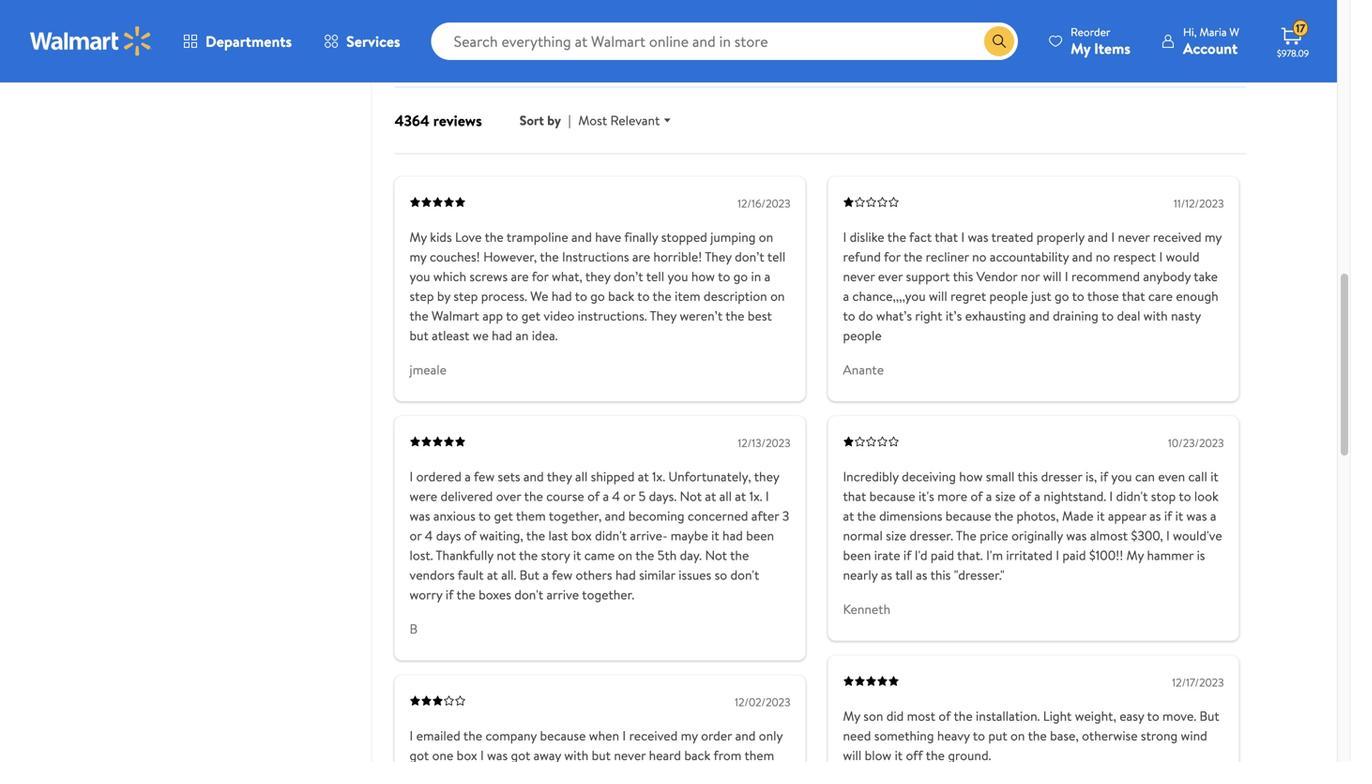 Task type: locate. For each thing, give the bounding box(es) containing it.
put
[[988, 727, 1007, 746]]

0 horizontal spatial not
[[680, 488, 702, 506]]

1 vertical spatial this
[[1018, 468, 1038, 486]]

have
[[595, 228, 621, 246]]

of inside the my son did most of the installation. light weight, easy to move. but need something heavy to put on the base, otherwise strong wind will blow it off the ground.
[[939, 708, 951, 726]]

1x. up after
[[749, 488, 762, 506]]

hammer
[[1147, 547, 1194, 565]]

0 vertical spatial size
[[995, 488, 1016, 506]]

don't
[[730, 566, 759, 585], [514, 586, 543, 604]]

1 vertical spatial but
[[1200, 708, 1220, 726]]

the up heavy
[[954, 708, 973, 726]]

2 horizontal spatial will
[[1043, 268, 1062, 286]]

0 horizontal spatial will
[[843, 747, 862, 763]]

4 down the shipped
[[612, 488, 620, 506]]

$100!!
[[1089, 547, 1123, 565]]

jmeale
[[410, 361, 447, 379]]

a down refund
[[843, 287, 849, 306]]

1 horizontal spatial back
[[684, 747, 711, 763]]

1 horizontal spatial size
[[995, 488, 1016, 506]]

if right worry
[[446, 586, 454, 604]]

but
[[520, 566, 539, 585], [1200, 708, 1220, 726]]

nightstand.
[[1044, 488, 1106, 506]]

because up away
[[540, 727, 586, 746]]

people down do
[[843, 327, 882, 345]]

this inside i dislike the fact that i was treated properly and i never received my refund for the recliner no accountability and no respect i would never ever support this vendor nor will i recommend anybody take a chance,,,,you will regret people just go to those that care enough to do what's right it's exhausting and draining to deal with nasty people
[[953, 268, 973, 286]]

2 no from the left
[[1096, 248, 1110, 266]]

most
[[907, 708, 936, 726]]

and inside i emailed the company because when i received my order and only got one box i was got away with but never heard back from the
[[735, 727, 756, 746]]

call
[[1188, 468, 1207, 486]]

0 horizontal spatial b
[[410, 620, 418, 639]]

how up item
[[691, 268, 715, 286]]

been
[[746, 527, 774, 545], [843, 547, 871, 565]]

days
[[436, 527, 461, 545]]

reorder
[[1071, 24, 1111, 40]]

weight,
[[1075, 708, 1116, 726]]

nor
[[1021, 268, 1040, 286]]

1 horizontal spatial but
[[592, 747, 611, 763]]

1 horizontal spatial 4
[[612, 488, 620, 506]]

on
[[759, 228, 773, 246], [770, 287, 785, 306], [618, 547, 632, 565], [1011, 727, 1025, 746]]

1 vertical spatial by
[[437, 287, 450, 306]]

1 vertical spatial received
[[629, 727, 678, 746]]

it down concerned
[[711, 527, 719, 545]]

to inside incredibly deceiving how small this dresser is, if you can even call it that because it's more of a size of a nightstand. i didn't stop to look at the dimensions because the photos, made it appear as if it was a normal size dresser. the price originally was almost $300, i would've been irate if i'd paid that. i'm irritated i paid $100!! my hammer is nearly as tall as this "dresser."
[[1179, 488, 1191, 506]]

0 vertical spatial get
[[521, 307, 541, 325]]

go right just
[[1055, 287, 1069, 306]]

and left only
[[735, 727, 756, 746]]

b down worry
[[410, 620, 418, 639]]

video
[[544, 307, 575, 325]]

was down 'made'
[[1066, 527, 1087, 545]]

0 vertical spatial that
[[935, 228, 958, 246]]

2 horizontal spatial you
[[1111, 468, 1132, 486]]

my inside the my son did most of the installation. light weight, easy to move. but need something heavy to put on the base, otherwise strong wind will blow it off the ground.
[[843, 708, 860, 726]]

1 horizontal spatial tell
[[767, 248, 786, 266]]

normal
[[843, 527, 883, 545]]

will
[[1043, 268, 1062, 286], [929, 287, 947, 306], [843, 747, 862, 763]]

1 vertical spatial are
[[511, 268, 529, 286]]

but inside my kids love the trampoline and have finally stopped jumping on my couches! however, the instructions are horrible! they don't tell you which screws are for what, they don't tell you how to go in a step by step process. we had to go back to the item description on the walmart app to get video instructions. they weren't the best but atleast we had an idea.
[[410, 327, 429, 345]]

go up instructions.
[[590, 287, 605, 306]]

as
[[1150, 507, 1161, 526], [881, 566, 892, 585], [916, 566, 927, 585]]

most relevant button
[[578, 111, 675, 130]]

because up the
[[946, 507, 992, 526]]

i right one
[[480, 747, 484, 763]]

i right when
[[622, 727, 626, 746]]

of up heavy
[[939, 708, 951, 726]]

heavy
[[937, 727, 970, 746]]

1 step from the left
[[410, 287, 434, 306]]

2 vertical spatial will
[[843, 747, 862, 763]]

paid
[[931, 547, 954, 565], [1062, 547, 1086, 565]]

the down concerned
[[730, 547, 749, 565]]

0 vertical spatial how
[[691, 268, 715, 286]]

was up would've
[[1186, 507, 1207, 526]]

right
[[915, 307, 942, 325]]

never down refund
[[843, 268, 875, 286]]

screws
[[470, 268, 508, 286]]

at up concerned
[[735, 488, 746, 506]]

1 horizontal spatial or
[[623, 488, 635, 506]]

1 horizontal spatial go
[[733, 268, 748, 286]]

deal
[[1117, 307, 1140, 325]]

you left which
[[410, 268, 430, 286]]

hi,
[[1183, 24, 1197, 40]]

to up instructions.
[[637, 287, 650, 306]]

go inside i dislike the fact that i was treated properly and i never received my refund for the recliner no accountability and no respect i would never ever support this vendor nor will i recommend anybody take a chance,,,,you will regret people just go to those that care enough to do what's right it's exhausting and draining to deal with nasty people
[[1055, 287, 1069, 306]]

of right more
[[971, 488, 983, 506]]

if left i'd
[[903, 547, 911, 565]]

1 vertical spatial size
[[886, 527, 907, 545]]

they down item
[[650, 307, 677, 325]]

0 horizontal spatial they
[[650, 307, 677, 325]]

by inside my kids love the trampoline and have finally stopped jumping on my couches! however, the instructions are horrible! they don't tell you which screws are for what, they don't tell you how to go in a step by step process. we had to go back to the item description on the walmart app to get video instructions. they weren't the best but atleast we had an idea.
[[437, 287, 450, 306]]

relevant
[[610, 111, 660, 130]]

others
[[576, 566, 612, 585]]

$978.09
[[1277, 47, 1309, 60]]

can
[[1135, 468, 1155, 486]]

0 horizontal spatial that
[[843, 488, 866, 506]]

0 horizontal spatial few
[[474, 468, 495, 486]]

the down fault
[[456, 586, 475, 604]]

if right is,
[[1100, 468, 1108, 486]]

you down horrible!
[[668, 268, 688, 286]]

an
[[515, 327, 529, 345]]

they inside my kids love the trampoline and have finally stopped jumping on my couches! however, the instructions are horrible! they don't tell you which screws are for what, they don't tell you how to go in a step by step process. we had to go back to the item description on the walmart app to get video instructions. they weren't the best but atleast we had an idea.
[[585, 268, 611, 286]]

2 horizontal spatial my
[[1205, 228, 1222, 246]]

description
[[704, 287, 767, 306]]

2 vertical spatial that
[[843, 488, 866, 506]]

0 vertical spatial b
[[425, 9, 433, 27]]

size up irate
[[886, 527, 907, 545]]

3
[[782, 507, 789, 526]]

1 horizontal spatial box
[[571, 527, 592, 545]]

hi, maria w account
[[1183, 24, 1239, 59]]

2 vertical spatial because
[[540, 727, 586, 746]]

been inside i ordered a few sets and they all shipped at 1x. unfortunately, they were delivered over the course of a 4 or 5 days. not at all at 1x. i was anxious to get them together, and becoming concerned after 3 or 4 days of waiting, the last box didn't arrive- maybe it had been lost. thankfully not the story it came on the 5th day. not the vendors fault at all. but a few others had similar issues so don't worry if the boxes don't arrive together.
[[746, 527, 774, 545]]

this up regret
[[953, 268, 973, 286]]

sort
[[520, 111, 544, 130]]

didn't inside i ordered a few sets and they all shipped at 1x. unfortunately, they were delivered over the course of a 4 or 5 days. not at all at 1x. i was anxious to get them together, and becoming concerned after 3 or 4 days of waiting, the last box didn't arrive- maybe it had been lost. thankfully not the story it came on the 5th day. not the vendors fault at all. but a few others had similar issues so don't worry if the boxes don't arrive together.
[[595, 527, 627, 545]]

process.
[[481, 287, 527, 306]]

0 vertical spatial few
[[474, 468, 495, 486]]

2 horizontal spatial this
[[1018, 468, 1038, 486]]

sets
[[498, 468, 520, 486]]

1 vertical spatial few
[[552, 566, 573, 585]]

1 horizontal spatial been
[[843, 547, 871, 565]]

my down 11/12/2023
[[1205, 228, 1222, 246]]

1 horizontal spatial paid
[[1062, 547, 1086, 565]]

1 got from the left
[[410, 747, 429, 763]]

size down small
[[995, 488, 1016, 506]]

1 vertical spatial 4
[[425, 527, 433, 545]]

and up the instructions
[[571, 228, 592, 246]]

was inside i emailed the company because when i received my order and only got one box i was got away with but never heard back from the
[[487, 747, 508, 763]]

0 horizontal spatial back
[[608, 287, 634, 306]]

anante
[[843, 361, 884, 379]]

0 vertical spatial 4
[[612, 488, 620, 506]]

made
[[1062, 507, 1094, 526]]

will right nor
[[1043, 268, 1062, 286]]

step down which
[[410, 287, 434, 306]]

becoming
[[628, 507, 685, 526]]

my left order
[[681, 727, 698, 746]]

how
[[691, 268, 715, 286], [959, 468, 983, 486]]

don't down the instructions
[[614, 268, 643, 286]]

0 horizontal spatial get
[[494, 507, 513, 526]]

0 vertical spatial been
[[746, 527, 774, 545]]

0 horizontal spatial received
[[629, 727, 678, 746]]

ordered
[[416, 468, 462, 486]]

away
[[534, 747, 561, 763]]

1 vertical spatial never
[[843, 268, 875, 286]]

to down the those
[[1102, 307, 1114, 325]]

company
[[486, 727, 537, 746]]

1 horizontal spatial not
[[705, 547, 727, 565]]

tall
[[895, 566, 913, 585]]

we
[[530, 287, 548, 306]]

my son did most of the installation. light weight, easy to move. but need something heavy to put on the base, otherwise strong wind will blow it off the ground.
[[843, 708, 1220, 763]]

1 horizontal spatial get
[[521, 307, 541, 325]]

0 horizontal spatial never
[[614, 747, 646, 763]]

lost.
[[410, 547, 433, 565]]

4 left days
[[425, 527, 433, 545]]

to left do
[[843, 307, 855, 325]]

it inside the my son did most of the installation. light weight, easy to move. but need something heavy to put on the base, otherwise strong wind will blow it off the ground.
[[895, 747, 903, 763]]

1 vertical spatial people
[[843, 327, 882, 345]]

you left can
[[1111, 468, 1132, 486]]

on up the best at the right top of the page
[[770, 287, 785, 306]]

1 vertical spatial tell
[[646, 268, 664, 286]]

0 vertical spatial but
[[520, 566, 539, 585]]

the right not
[[519, 547, 538, 565]]

2 horizontal spatial go
[[1055, 287, 1069, 306]]

jumping
[[710, 228, 756, 246]]

11/12/2023
[[1174, 196, 1224, 212]]

size
[[995, 488, 1016, 506], [886, 527, 907, 545]]

box
[[571, 527, 592, 545], [457, 747, 477, 763]]

0 horizontal spatial tell
[[646, 268, 664, 286]]

ever
[[878, 268, 903, 286]]

arrive
[[547, 586, 579, 604]]

0 horizontal spatial by
[[437, 287, 450, 306]]

days.
[[649, 488, 677, 506]]

no up vendor
[[972, 248, 987, 266]]

didn't up came
[[595, 527, 627, 545]]

my up the "need"
[[843, 708, 860, 726]]

0 horizontal spatial got
[[410, 747, 429, 763]]

will inside the my son did most of the installation. light weight, easy to move. but need something heavy to put on the base, otherwise strong wind will blow it off the ground.
[[843, 747, 862, 763]]

1 horizontal spatial don't
[[730, 566, 759, 585]]

b right services dropdown button
[[425, 9, 433, 27]]

0 horizontal spatial for
[[532, 268, 549, 286]]

0 horizontal spatial with
[[564, 747, 589, 763]]

the down the description
[[726, 307, 745, 325]]

that up the deal
[[1122, 287, 1145, 306]]

1 vertical spatial been
[[843, 547, 871, 565]]

because
[[869, 488, 915, 506], [946, 507, 992, 526], [540, 727, 586, 746]]

as right the tall
[[916, 566, 927, 585]]

i up after
[[766, 488, 769, 506]]

2 vertical spatial my
[[681, 727, 698, 746]]

1 horizontal spatial they
[[705, 248, 732, 266]]

my inside my kids love the trampoline and have finally stopped jumping on my couches! however, the instructions are horrible! they don't tell you which screws are for what, they don't tell you how to go in a step by step process. we had to go back to the item description on the walmart app to get video instructions. they weren't the best but atleast we had an idea.
[[410, 228, 427, 246]]

0 horizontal spatial step
[[410, 287, 434, 306]]

if
[[1100, 468, 1108, 486], [1164, 507, 1172, 526], [903, 547, 911, 565], [446, 586, 454, 604]]

1 horizontal spatial got
[[511, 747, 530, 763]]

the right emailed
[[463, 727, 482, 746]]

1 vertical spatial get
[[494, 507, 513, 526]]

back up instructions.
[[608, 287, 634, 306]]

more
[[937, 488, 967, 506]]

arrive-
[[630, 527, 668, 545]]

but right all.
[[520, 566, 539, 585]]

0 horizontal spatial been
[[746, 527, 774, 545]]

step up walmart
[[454, 287, 478, 306]]

my down $300,
[[1127, 547, 1144, 565]]

0 horizontal spatial no
[[972, 248, 987, 266]]

for inside i dislike the fact that i was treated properly and i never received my refund for the recliner no accountability and no respect i would never ever support this vendor nor will i recommend anybody take a chance,,,,you will regret people just go to those that care enough to do what's right it's exhausting and draining to deal with nasty people
[[884, 248, 901, 266]]

account
[[1183, 38, 1238, 59]]

1 horizontal spatial but
[[1200, 708, 1220, 726]]

get inside i ordered a few sets and they all shipped at 1x. unfortunately, they were delivered over the course of a 4 or 5 days. not at all at 1x. i was anxious to get them together, and becoming concerned after 3 or 4 days of waiting, the last box didn't arrive- maybe it had been lost. thankfully not the story it came on the 5th day. not the vendors fault at all. but a few others had similar issues so don't worry if the boxes don't arrive together.
[[494, 507, 513, 526]]

"dresser."
[[954, 566, 1005, 585]]

never inside i emailed the company because when i received my order and only got one box i was got away with but never heard back from the
[[614, 747, 646, 763]]

get
[[521, 307, 541, 325], [494, 507, 513, 526]]

they down jumping
[[705, 248, 732, 266]]

incredibly deceiving how small this dresser is, if you can even call it that because it's more of a size of a nightstand. i didn't stop to look at the dimensions because the photos, made it appear as if it was a normal size dresser. the price originally was almost $300, i would've been irate if i'd paid that. i'm irritated i paid $100!! my hammer is nearly as tall as this "dresser."
[[843, 468, 1222, 585]]

1 vertical spatial or
[[410, 527, 422, 545]]

are
[[632, 248, 650, 266], [511, 268, 529, 286]]

the down arrive-
[[635, 547, 654, 565]]

1 horizontal spatial how
[[959, 468, 983, 486]]

by down which
[[437, 287, 450, 306]]

that inside incredibly deceiving how small this dresser is, if you can even call it that because it's more of a size of a nightstand. i didn't stop to look at the dimensions because the photos, made it appear as if it was a normal size dresser. the price originally was almost $300, i would've been irate if i'd paid that. i'm irritated i paid $100!! my hammer is nearly as tall as this "dresser."
[[843, 488, 866, 506]]

1x. up days.
[[652, 468, 665, 486]]

this right small
[[1018, 468, 1038, 486]]

which
[[433, 268, 466, 286]]

the right the off
[[926, 747, 945, 763]]

1 horizontal spatial by
[[547, 111, 561, 130]]

0 vertical spatial my
[[1205, 228, 1222, 246]]

0 vertical spatial for
[[884, 248, 901, 266]]

back down order
[[684, 747, 711, 763]]

go left in
[[733, 268, 748, 286]]

0 horizontal spatial didn't
[[595, 527, 627, 545]]

1 horizontal spatial step
[[454, 287, 478, 306]]

dresser
[[1041, 468, 1082, 486]]

it
[[1211, 468, 1219, 486], [1097, 507, 1105, 526], [1175, 507, 1183, 526], [711, 527, 719, 545], [573, 547, 581, 565], [895, 747, 903, 763]]

get inside my kids love the trampoline and have finally stopped jumping on my couches! however, the instructions are horrible! they don't tell you which screws are for what, they don't tell you how to go in a step by step process. we had to go back to the item description on the walmart app to get video instructions. they weren't the best but atleast we had an idea.
[[521, 307, 541, 325]]

that up recliner at right
[[935, 228, 958, 246]]

0 horizontal spatial don't
[[514, 586, 543, 604]]

1 vertical spatial didn't
[[595, 527, 627, 545]]

0 horizontal spatial box
[[457, 747, 477, 763]]

1 horizontal spatial they
[[585, 268, 611, 286]]

1 horizontal spatial no
[[1096, 248, 1110, 266]]

and right sets
[[523, 468, 544, 486]]

was inside i ordered a few sets and they all shipped at 1x. unfortunately, they were delivered over the course of a 4 or 5 days. not at all at 1x. i was anxious to get them together, and becoming concerned after 3 or 4 days of waiting, the last box didn't arrive- maybe it had been lost. thankfully not the story it came on the 5th day. not the vendors fault at all. but a few others had similar issues so don't worry if the boxes don't arrive together.
[[410, 507, 430, 526]]

a inside i dislike the fact that i was treated properly and i never received my refund for the recliner no accountability and no respect i would never ever support this vendor nor will i recommend anybody take a chance,,,,you will regret people just go to those that care enough to do what's right it's exhausting and draining to deal with nasty people
[[843, 287, 849, 306]]

received inside i dislike the fact that i was treated properly and i never received my refund for the recliner no accountability and no respect i would never ever support this vendor nor will i recommend anybody take a chance,,,,you will regret people just go to those that care enough to do what's right it's exhausting and draining to deal with nasty people
[[1153, 228, 1202, 246]]

we
[[473, 327, 489, 345]]

not
[[497, 547, 516, 565]]

1 horizontal spatial because
[[869, 488, 915, 506]]

never up respect
[[1118, 228, 1150, 246]]

anybody
[[1143, 268, 1191, 286]]

as left the tall
[[881, 566, 892, 585]]

1 horizontal spatial with
[[1144, 307, 1168, 325]]

photos,
[[1017, 507, 1059, 526]]

Search search field
[[431, 23, 1018, 60]]

1 horizontal spatial you
[[668, 268, 688, 286]]

0 horizontal spatial but
[[520, 566, 539, 585]]

my left couches!
[[410, 248, 427, 266]]

instructions
[[562, 248, 629, 266]]

on inside i ordered a few sets and they all shipped at 1x. unfortunately, they were delivered over the course of a 4 or 5 days. not at all at 1x. i was anxious to get them together, and becoming concerned after 3 or 4 days of waiting, the last box didn't arrive- maybe it had been lost. thankfully not the story it came on the 5th day. not the vendors fault at all. but a few others had similar issues so don't worry if the boxes don't arrive together.
[[618, 547, 632, 565]]

not down unfortunately,
[[680, 488, 702, 506]]

was left treated on the right top of the page
[[968, 228, 989, 246]]

0 horizontal spatial people
[[843, 327, 882, 345]]

weren't
[[680, 307, 723, 325]]

0 vertical spatial didn't
[[1116, 488, 1148, 506]]

0 vertical spatial or
[[623, 488, 635, 506]]

the down them
[[526, 527, 545, 545]]

with
[[1144, 307, 1168, 325], [564, 747, 589, 763]]



Task type: vqa. For each thing, say whether or not it's contained in the screenshot.
'EBT'
no



Task type: describe. For each thing, give the bounding box(es) containing it.
box inside i emailed the company because when i received my order and only got one box i was got away with but never heard back from the
[[457, 747, 477, 763]]

the down the trampoline at the top of page
[[540, 248, 559, 266]]

after
[[751, 507, 779, 526]]

of up together,
[[587, 488, 600, 506]]

a inside my kids love the trampoline and have finally stopped jumping on my couches! however, the instructions are horrible! they don't tell you which screws are for what, they don't tell you how to go in a step by step process. we had to go back to the item description on the walmart app to get video instructions. they weren't the best but atleast we had an idea.
[[764, 268, 771, 286]]

search icon image
[[992, 34, 1007, 49]]

the left item
[[653, 287, 672, 306]]

1 horizontal spatial b
[[425, 9, 433, 27]]

had up video
[[552, 287, 572, 306]]

it up almost
[[1097, 507, 1105, 526]]

kids
[[430, 228, 452, 246]]

i up appear
[[1109, 488, 1113, 506]]

of up thankfully
[[464, 527, 476, 545]]

over
[[496, 488, 521, 506]]

nasty
[[1171, 307, 1201, 325]]

back inside i emailed the company because when i received my order and only got one box i was got away with but never heard back from the
[[684, 747, 711, 763]]

idea.
[[532, 327, 558, 345]]

last
[[548, 527, 568, 545]]

2 got from the left
[[511, 747, 530, 763]]

all.
[[501, 566, 516, 585]]

if down stop
[[1164, 507, 1172, 526]]

2 horizontal spatial as
[[1150, 507, 1161, 526]]

strong
[[1141, 727, 1178, 746]]

the inside i emailed the company because when i received my order and only got one box i was got away with but never heard back from the
[[463, 727, 482, 746]]

2 horizontal spatial they
[[754, 468, 779, 486]]

and down the shipped
[[605, 507, 625, 526]]

1 vertical spatial because
[[946, 507, 992, 526]]

how inside incredibly deceiving how small this dresser is, if you can even call it that because it's more of a size of a nightstand. i didn't stop to look at the dimensions because the photos, made it appear as if it was a normal size dresser. the price originally was almost $300, i would've been irate if i'd paid that. i'm irritated i paid $100!! my hammer is nearly as tall as this "dresser."
[[959, 468, 983, 486]]

if inside i ordered a few sets and they all shipped at 1x. unfortunately, they were delivered over the course of a 4 or 5 days. not at all at 1x. i was anxious to get them together, and becoming concerned after 3 or 4 days of waiting, the last box didn't arrive- maybe it had been lost. thankfully not the story it came on the 5th day. not the vendors fault at all. but a few others had similar issues so don't worry if the boxes don't arrive together.
[[446, 586, 454, 604]]

i left the dislike
[[843, 228, 847, 246]]

atleast
[[432, 327, 470, 345]]

at inside incredibly deceiving how small this dresser is, if you can even call it that because it's more of a size of a nightstand. i didn't stop to look at the dimensions because the photos, made it appear as if it was a normal size dresser. the price originally was almost $300, i would've been irate if i'd paid that. i'm irritated i paid $100!! my hammer is nearly as tall as this "dresser."
[[843, 507, 854, 526]]

i up anybody
[[1159, 248, 1163, 266]]

light
[[1043, 708, 1072, 726]]

horrible!
[[653, 248, 702, 266]]

0 horizontal spatial 4
[[425, 527, 433, 545]]

it down stop
[[1175, 507, 1183, 526]]

had down concerned
[[723, 527, 743, 545]]

properly
[[1037, 228, 1085, 246]]

vendor
[[976, 268, 1018, 286]]

i left emailed
[[410, 727, 413, 746]]

unfortunately,
[[668, 468, 751, 486]]

fact
[[909, 228, 932, 246]]

it's
[[919, 488, 934, 506]]

were
[[410, 488, 437, 506]]

to up the description
[[718, 268, 730, 286]]

0 vertical spatial don't
[[730, 566, 759, 585]]

had left an
[[492, 327, 512, 345]]

i right nor
[[1065, 268, 1068, 286]]

order
[[701, 727, 732, 746]]

the left base,
[[1028, 727, 1047, 746]]

a up delivered
[[465, 468, 471, 486]]

a down story
[[543, 566, 549, 585]]

12/17/2023
[[1172, 675, 1224, 691]]

my inside my kids love the trampoline and have finally stopped jumping on my couches! however, the instructions are horrible! they don't tell you which screws are for what, they don't tell you how to go in a step by step process. we had to go back to the item description on the walmart app to get video instructions. they weren't the best but atleast we had an idea.
[[410, 248, 427, 266]]

0 vertical spatial all
[[575, 468, 588, 486]]

blow
[[865, 747, 892, 763]]

1 horizontal spatial 1x.
[[749, 488, 762, 506]]

at up 5
[[638, 468, 649, 486]]

day.
[[680, 547, 702, 565]]

the left fact
[[887, 228, 906, 246]]

0 horizontal spatial go
[[590, 287, 605, 306]]

delivered
[[441, 488, 493, 506]]

2 horizontal spatial that
[[1122, 287, 1145, 306]]

i'd
[[915, 547, 928, 565]]

my inside i dislike the fact that i was treated properly and i never received my refund for the recliner no accountability and no respect i would never ever support this vendor nor will i recommend anybody take a chance,,,,you will regret people just go to those that care enough to do what's right it's exhausting and draining to deal with nasty people
[[1205, 228, 1222, 246]]

look
[[1194, 488, 1219, 506]]

how inside my kids love the trampoline and have finally stopped jumping on my couches! however, the instructions are horrible! they don't tell you which screws are for what, they don't tell you how to go in a step by step process. we had to go back to the item description on the walmart app to get video instructions. they weren't the best but atleast we had an idea.
[[691, 268, 715, 286]]

concerned
[[688, 507, 748, 526]]

but inside i ordered a few sets and they all shipped at 1x. unfortunately, they were delivered over the course of a 4 or 5 days. not at all at 1x. i was anxious to get them together, and becoming concerned after 3 or 4 days of waiting, the last box didn't arrive- maybe it had been lost. thankfully not the story it came on the 5th day. not the vendors fault at all. but a few others had similar issues so don't worry if the boxes don't arrive together.
[[520, 566, 539, 585]]

i dislike the fact that i was treated properly and i never received my refund for the recliner no accountability and no respect i would never ever support this vendor nor will i recommend anybody take a chance,,,,you will regret people just go to those that care enough to do what's right it's exhausting and draining to deal with nasty people
[[843, 228, 1222, 345]]

the up however,
[[485, 228, 504, 246]]

maybe
[[671, 527, 708, 545]]

0 horizontal spatial 1x.
[[652, 468, 665, 486]]

at left all.
[[487, 566, 498, 585]]

with inside i dislike the fact that i was treated properly and i never received my refund for the recliner no accountability and no respect i would never ever support this vendor nor will i recommend anybody take a chance,,,,you will regret people just go to those that care enough to do what's right it's exhausting and draining to deal with nasty people
[[1144, 307, 1168, 325]]

installation.
[[976, 708, 1040, 726]]

trampoline
[[507, 228, 568, 246]]

to up the strong
[[1147, 708, 1159, 726]]

1 horizontal spatial will
[[929, 287, 947, 306]]

exhausting
[[965, 307, 1026, 325]]

a up photos,
[[1034, 488, 1041, 506]]

move.
[[1163, 708, 1196, 726]]

0 vertical spatial people
[[989, 287, 1028, 306]]

stopped
[[661, 228, 707, 246]]

1 horizontal spatial that
[[935, 228, 958, 246]]

to right app
[[506, 307, 518, 325]]

2 step from the left
[[454, 287, 478, 306]]

12/02/2023
[[735, 695, 791, 711]]

almost
[[1090, 527, 1128, 545]]

appear
[[1108, 507, 1146, 526]]

because inside i emailed the company because when i received my order and only got one box i was got away with but never heard back from the
[[540, 727, 586, 746]]

box inside i ordered a few sets and they all shipped at 1x. unfortunately, they were delivered over the course of a 4 or 5 days. not at all at 1x. i was anxious to get them together, and becoming concerned after 3 or 4 days of waiting, the last box didn't arrive- maybe it had been lost. thankfully not the story it came on the 5th day. not the vendors fault at all. but a few others had similar issues so don't worry if the boxes don't arrive together.
[[571, 527, 592, 545]]

incredibly
[[843, 468, 899, 486]]

vendors
[[410, 566, 455, 585]]

the down fact
[[904, 248, 923, 266]]

but inside i emailed the company because when i received my order and only got one box i was got away with but never heard back from the
[[592, 747, 611, 763]]

1 vertical spatial they
[[650, 307, 677, 325]]

together.
[[582, 586, 634, 604]]

was inside i dislike the fact that i was treated properly and i never received my refund for the recliner no accountability and no respect i would never ever support this vendor nor will i recommend anybody take a chance,,,,you will regret people just go to those that care enough to do what's right it's exhausting and draining to deal with nasty people
[[968, 228, 989, 246]]

emailed
[[416, 727, 460, 746]]

would
[[1166, 248, 1200, 266]]

my inside reorder my items
[[1071, 38, 1091, 59]]

accountability
[[990, 248, 1069, 266]]

those
[[1087, 287, 1119, 306]]

worry
[[410, 586, 442, 604]]

and right properly
[[1088, 228, 1108, 246]]

my kids love the trampoline and have finally stopped jumping on my couches! however, the instructions are horrible! they don't tell you which screws are for what, they don't tell you how to go in a step by step process. we had to go back to the item description on the walmart app to get video instructions. they weren't the best but atleast we had an idea.
[[410, 228, 786, 345]]

base,
[[1050, 727, 1079, 746]]

in
[[751, 268, 761, 286]]

what's
[[876, 307, 912, 325]]

deceiving
[[902, 468, 956, 486]]

it right story
[[573, 547, 581, 565]]

chance,,,,you
[[852, 287, 926, 306]]

on right jumping
[[759, 228, 773, 246]]

0 horizontal spatial they
[[547, 468, 572, 486]]

received inside i emailed the company because when i received my order and only got one box i was got away with but never heard back from the
[[629, 727, 678, 746]]

didn't inside incredibly deceiving how small this dresser is, if you can even call it that because it's more of a size of a nightstand. i didn't stop to look at the dimensions because the photos, made it appear as if it was a normal size dresser. the price originally was almost $300, i would've been irate if i'd paid that. i'm irritated i paid $100!! my hammer is nearly as tall as this "dresser."
[[1116, 488, 1148, 506]]

0 vertical spatial they
[[705, 248, 732, 266]]

0 horizontal spatial this
[[930, 566, 951, 585]]

0 vertical spatial by
[[547, 111, 561, 130]]

and down properly
[[1072, 248, 1093, 266]]

0 vertical spatial will
[[1043, 268, 1062, 286]]

back inside my kids love the trampoline and have finally stopped jumping on my couches! however, the instructions are horrible! they don't tell you which screws are for what, they don't tell you how to go in a step by step process. we had to go back to the item description on the walmart app to get video instructions. they weren't the best but atleast we had an idea.
[[608, 287, 634, 306]]

i up respect
[[1111, 228, 1115, 246]]

sort by |
[[520, 111, 571, 130]]

2 paid from the left
[[1062, 547, 1086, 565]]

shipped
[[591, 468, 635, 486]]

take
[[1194, 268, 1218, 286]]

1 horizontal spatial as
[[916, 566, 927, 585]]

thankfully
[[436, 547, 494, 565]]

to inside i ordered a few sets and they all shipped at 1x. unfortunately, they were delivered over the course of a 4 or 5 days. not at all at 1x. i was anxious to get them together, and becoming concerned after 3 or 4 days of waiting, the last box didn't arrive- maybe it had been lost. thankfully not the story it came on the 5th day. not the vendors fault at all. but a few others had similar issues so don't worry if the boxes don't arrive together.
[[478, 507, 491, 526]]

Walmart Site-Wide search field
[[431, 23, 1018, 60]]

i up were
[[410, 468, 413, 486]]

0 vertical spatial don't
[[735, 248, 764, 266]]

12/16/2023
[[738, 196, 791, 212]]

irritated
[[1006, 547, 1053, 565]]

i right irritated
[[1056, 547, 1059, 565]]

regret
[[951, 287, 986, 306]]

0 vertical spatial not
[[680, 488, 702, 506]]

and inside my kids love the trampoline and have finally stopped jumping on my couches! however, the instructions are horrible! they don't tell you which screws are for what, they don't tell you how to go in a step by step process. we had to go back to the item description on the walmart app to get video instructions. they weren't the best but atleast we had an idea.
[[571, 228, 592, 246]]

ground.
[[948, 747, 991, 763]]

the
[[956, 527, 977, 545]]

w
[[1230, 24, 1239, 40]]

i up recliner at right
[[961, 228, 965, 246]]

dislike
[[850, 228, 884, 246]]

i up the hammer
[[1166, 527, 1170, 545]]

anxious
[[433, 507, 476, 526]]

been inside incredibly deceiving how small this dresser is, if you can even call it that because it's more of a size of a nightstand. i didn't stop to look at the dimensions because the photos, made it appear as if it was a normal size dresser. the price originally was almost $300, i would've been irate if i'd paid that. i'm irritated i paid $100!! my hammer is nearly as tall as this "dresser."
[[843, 547, 871, 565]]

1 no from the left
[[972, 248, 987, 266]]

walmart image
[[30, 26, 152, 56]]

0 vertical spatial are
[[632, 248, 650, 266]]

but inside the my son did most of the installation. light weight, easy to move. but need something heavy to put on the base, otherwise strong wind will blow it off the ground.
[[1200, 708, 1220, 726]]

to up the draining
[[1072, 287, 1084, 306]]

1 vertical spatial b
[[410, 620, 418, 639]]

10/23/2023
[[1168, 436, 1224, 451]]

a down small
[[986, 488, 992, 506]]

for inside my kids love the trampoline and have finally stopped jumping on my couches! however, the instructions are horrible! they don't tell you which screws are for what, they don't tell you how to go in a step by step process. we had to go back to the item description on the walmart app to get video instructions. they weren't the best but atleast we had an idea.
[[532, 268, 549, 286]]

recommend
[[1072, 268, 1140, 286]]

0 horizontal spatial size
[[886, 527, 907, 545]]

departments button
[[167, 19, 308, 64]]

5
[[639, 488, 646, 506]]

my inside i emailed the company because when i received my order and only got one box i was got away with but never heard back from the
[[681, 727, 698, 746]]

on inside the my son did most of the installation. light weight, easy to move. but need something heavy to put on the base, otherwise strong wind will blow it off the ground.
[[1011, 727, 1025, 746]]

it right call
[[1211, 468, 1219, 486]]

support
[[906, 268, 950, 286]]

a down the shipped
[[603, 488, 609, 506]]

need
[[843, 727, 871, 746]]

1 vertical spatial don't
[[514, 586, 543, 604]]

would've
[[1173, 527, 1222, 545]]

is
[[1197, 547, 1205, 565]]

care
[[1148, 287, 1173, 306]]

course
[[546, 488, 584, 506]]

1 paid from the left
[[931, 547, 954, 565]]

you inside incredibly deceiving how small this dresser is, if you can even call it that because it's more of a size of a nightstand. i didn't stop to look at the dimensions because the photos, made it appear as if it was a normal size dresser. the price originally was almost $300, i would've been irate if i'd paid that. i'm irritated i paid $100!! my hammer is nearly as tall as this "dresser."
[[1111, 468, 1132, 486]]

when
[[589, 727, 619, 746]]

the up normal
[[857, 507, 876, 526]]

1 vertical spatial don't
[[614, 268, 643, 286]]

with inside i emailed the company because when i received my order and only got one box i was got away with but never heard back from the
[[564, 747, 589, 763]]

the up price
[[995, 507, 1013, 526]]

the left walmart
[[410, 307, 429, 325]]

0 horizontal spatial as
[[881, 566, 892, 585]]

and down just
[[1029, 307, 1050, 325]]

2 horizontal spatial never
[[1118, 228, 1150, 246]]

a down look
[[1210, 507, 1217, 526]]

to down what,
[[575, 287, 587, 306]]

one
[[432, 747, 454, 763]]

to left put
[[973, 727, 985, 746]]

1 horizontal spatial never
[[843, 268, 875, 286]]

item
[[675, 287, 701, 306]]

issues
[[679, 566, 711, 585]]

nearly
[[843, 566, 878, 585]]

0 horizontal spatial are
[[511, 268, 529, 286]]

17
[[1296, 20, 1306, 36]]

0 horizontal spatial or
[[410, 527, 422, 545]]

had up together.
[[615, 566, 636, 585]]

of up photos,
[[1019, 488, 1031, 506]]

0 horizontal spatial you
[[410, 268, 430, 286]]

at down unfortunately,
[[705, 488, 716, 506]]

1 horizontal spatial all
[[719, 488, 732, 506]]

the up them
[[524, 488, 543, 506]]

1 vertical spatial not
[[705, 547, 727, 565]]

small
[[986, 468, 1015, 486]]

my inside incredibly deceiving how small this dresser is, if you can even call it that because it's more of a size of a nightstand. i didn't stop to look at the dimensions because the photos, made it appear as if it was a normal size dresser. the price originally was almost $300, i would've been irate if i'd paid that. i'm irritated i paid $100!! my hammer is nearly as tall as this "dresser."
[[1127, 547, 1144, 565]]



